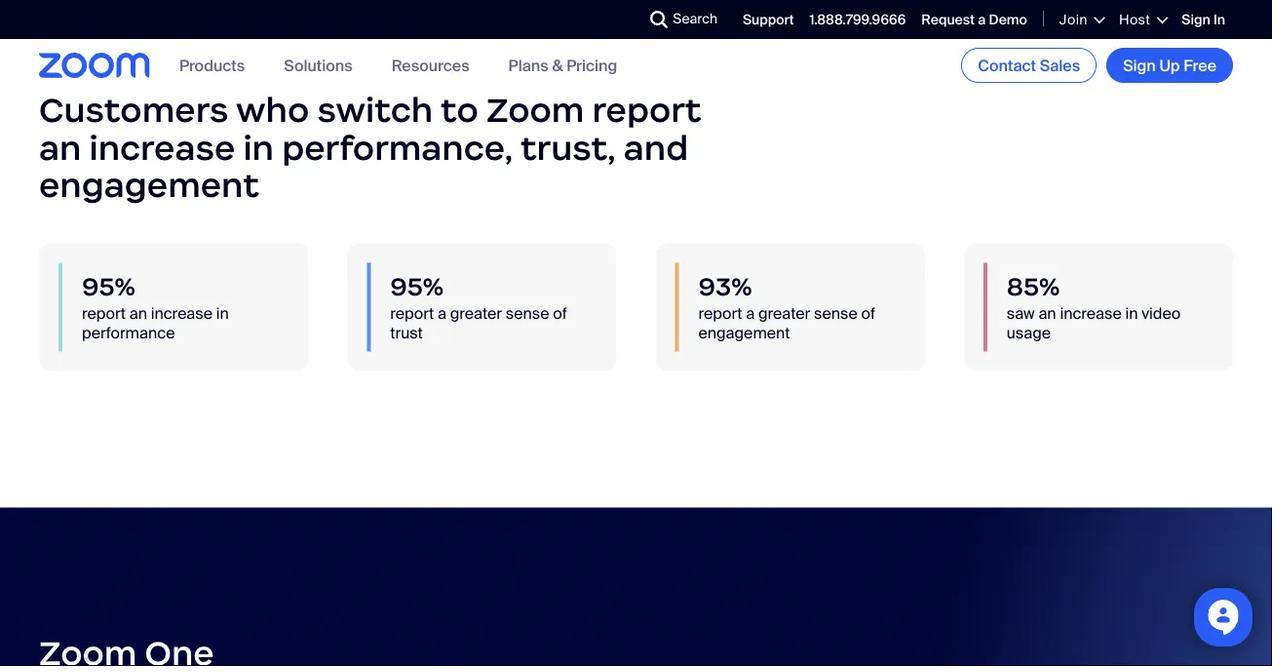 Task type: vqa. For each thing, say whether or not it's contained in the screenshot.
the topmost engagement
yes



Task type: locate. For each thing, give the bounding box(es) containing it.
1 horizontal spatial 95%
[[390, 271, 444, 302]]

demo
[[990, 11, 1028, 29]]

sign up free
[[1124, 55, 1217, 76]]

report inside 93% report a greater sense of engagement
[[699, 304, 743, 324]]

a for 93%
[[746, 304, 755, 324]]

resources
[[392, 55, 470, 75]]

1 vertical spatial engagement
[[699, 322, 791, 343]]

sign for sign up free
[[1124, 55, 1157, 76]]

1 greater from the left
[[450, 304, 502, 324]]

increase inside 95% report an increase in performance
[[151, 304, 213, 324]]

customers
[[39, 89, 229, 131]]

95% inside 95% report an increase in performance
[[82, 271, 135, 302]]

greater inside 95% report a greater sense of trust
[[450, 304, 502, 324]]

sense inside 93% report a greater sense of engagement
[[815, 304, 858, 324]]

1 sense from the left
[[506, 304, 550, 324]]

report for 93% report a greater sense of engagement
[[699, 304, 743, 324]]

in
[[1214, 11, 1226, 29]]

report
[[593, 89, 702, 131], [82, 304, 126, 324], [390, 304, 434, 324], [699, 304, 743, 324]]

in down products dropdown button
[[243, 126, 274, 169]]

2 greater from the left
[[759, 304, 811, 324]]

2 95% from the left
[[390, 271, 444, 302]]

1 horizontal spatial sense
[[815, 304, 858, 324]]

sign left in
[[1183, 11, 1211, 29]]

sign inside the sign up free link
[[1124, 55, 1157, 76]]

sign left up
[[1124, 55, 1157, 76]]

sense
[[506, 304, 550, 324], [815, 304, 858, 324]]

request a demo
[[922, 11, 1028, 29]]

in for 95%
[[216, 304, 229, 324]]

a down 93%
[[746, 304, 755, 324]]

of inside 93% report a greater sense of engagement
[[862, 304, 876, 324]]

1 horizontal spatial of
[[862, 304, 876, 324]]

sense for 93%
[[815, 304, 858, 324]]

sign up free link
[[1107, 48, 1234, 83]]

products
[[179, 55, 245, 75]]

of inside 95% report a greater sense of trust
[[553, 304, 567, 324]]

95% up performance
[[82, 271, 135, 302]]

engagement down 93%
[[699, 322, 791, 343]]

solutions
[[284, 55, 353, 75]]

increase for 85%
[[1061, 304, 1122, 324]]

an inside customers who switch to zoom report an increase in performance, trust, and engagement
[[39, 126, 81, 169]]

a
[[979, 11, 986, 29], [438, 304, 447, 324], [746, 304, 755, 324]]

0 horizontal spatial of
[[553, 304, 567, 324]]

increase
[[89, 126, 235, 169], [151, 304, 213, 324], [1061, 304, 1122, 324]]

in inside 85% saw an increase in video usage
[[1126, 304, 1139, 324]]

report inside 95% report a greater sense of trust
[[390, 304, 434, 324]]

a left demo
[[979, 11, 986, 29]]

report inside 95% report an increase in performance
[[82, 304, 126, 324]]

85%
[[1007, 271, 1061, 302]]

1 horizontal spatial sign
[[1183, 11, 1211, 29]]

an
[[39, 126, 81, 169], [129, 304, 147, 324], [1039, 304, 1057, 324]]

95%
[[82, 271, 135, 302], [390, 271, 444, 302]]

0 horizontal spatial 95%
[[82, 271, 135, 302]]

0 vertical spatial engagement
[[39, 164, 259, 206]]

sense inside 95% report a greater sense of trust
[[506, 304, 550, 324]]

join button
[[1060, 11, 1104, 29]]

1 horizontal spatial a
[[746, 304, 755, 324]]

of
[[553, 304, 567, 324], [862, 304, 876, 324]]

0 horizontal spatial sign
[[1124, 55, 1157, 76]]

in left video
[[1126, 304, 1139, 324]]

a inside 93% report a greater sense of engagement
[[746, 304, 755, 324]]

an for 95%
[[129, 304, 147, 324]]

increase inside 85% saw an increase in video usage
[[1061, 304, 1122, 324]]

in inside 95% report an increase in performance
[[216, 304, 229, 324]]

in for 85%
[[1126, 304, 1139, 324]]

0 horizontal spatial engagement
[[39, 164, 259, 206]]

engagement down customers
[[39, 164, 259, 206]]

engagement
[[39, 164, 259, 206], [699, 322, 791, 343]]

performance,
[[282, 126, 513, 169]]

0 vertical spatial sign
[[1183, 11, 1211, 29]]

95% up trust
[[390, 271, 444, 302]]

2 horizontal spatial an
[[1039, 304, 1057, 324]]

0 horizontal spatial an
[[39, 126, 81, 169]]

0 horizontal spatial a
[[438, 304, 447, 324]]

1 horizontal spatial an
[[129, 304, 147, 324]]

resources button
[[392, 55, 470, 75]]

who
[[236, 89, 309, 131]]

greater inside 93% report a greater sense of engagement
[[759, 304, 811, 324]]

2 sense from the left
[[815, 304, 858, 324]]

an inside 95% report an increase in performance
[[129, 304, 147, 324]]

greater for 93%
[[759, 304, 811, 324]]

contact
[[979, 55, 1037, 76]]

search image
[[651, 11, 668, 28], [651, 11, 668, 28]]

a for 95%
[[438, 304, 447, 324]]

to
[[441, 89, 479, 131]]

an inside 85% saw an increase in video usage
[[1039, 304, 1057, 324]]

1 horizontal spatial greater
[[759, 304, 811, 324]]

0 horizontal spatial in
[[216, 304, 229, 324]]

search
[[673, 10, 718, 28]]

report for 95% report an increase in performance
[[82, 304, 126, 324]]

increase inside customers who switch to zoom report an increase in performance, trust, and engagement
[[89, 126, 235, 169]]

request a demo link
[[922, 11, 1028, 29]]

0 horizontal spatial sense
[[506, 304, 550, 324]]

greater
[[450, 304, 502, 324], [759, 304, 811, 324]]

1 horizontal spatial engagement
[[699, 322, 791, 343]]

plans & pricing
[[509, 55, 618, 75]]

1 vertical spatial sign
[[1124, 55, 1157, 76]]

in right performance
[[216, 304, 229, 324]]

in
[[243, 126, 274, 169], [216, 304, 229, 324], [1126, 304, 1139, 324]]

sign
[[1183, 11, 1211, 29], [1124, 55, 1157, 76]]

1 of from the left
[[553, 304, 567, 324]]

93%
[[699, 271, 753, 302]]

0 horizontal spatial greater
[[450, 304, 502, 324]]

95% inside 95% report a greater sense of trust
[[390, 271, 444, 302]]

2 horizontal spatial in
[[1126, 304, 1139, 324]]

plans
[[509, 55, 549, 75]]

2 of from the left
[[862, 304, 876, 324]]

saw
[[1007, 304, 1036, 324]]

in inside customers who switch to zoom report an increase in performance, trust, and engagement
[[243, 126, 274, 169]]

greater for 95%
[[450, 304, 502, 324]]

a inside 95% report a greater sense of trust
[[438, 304, 447, 324]]

a right trust
[[438, 304, 447, 324]]

1 95% from the left
[[82, 271, 135, 302]]

1 horizontal spatial in
[[243, 126, 274, 169]]



Task type: describe. For each thing, give the bounding box(es) containing it.
sign in link
[[1183, 11, 1226, 29]]

host button
[[1120, 11, 1167, 29]]

sense for 95%
[[506, 304, 550, 324]]

increase for 95%
[[151, 304, 213, 324]]

engagement inside customers who switch to zoom report an increase in performance, trust, and engagement
[[39, 164, 259, 206]]

contact sales link
[[962, 48, 1098, 83]]

host
[[1120, 11, 1151, 29]]

an for 85%
[[1039, 304, 1057, 324]]

95% for 95% report an increase in performance
[[82, 271, 135, 302]]

request
[[922, 11, 975, 29]]

up
[[1160, 55, 1181, 76]]

pricing
[[567, 55, 618, 75]]

trust,
[[521, 126, 616, 169]]

switch
[[317, 89, 433, 131]]

95% for 95% report a greater sense of trust
[[390, 271, 444, 302]]

usage
[[1007, 322, 1052, 343]]

report inside customers who switch to zoom report an increase in performance, trust, and engagement
[[593, 89, 702, 131]]

join
[[1060, 11, 1088, 29]]

report for 95% report a greater sense of trust
[[390, 304, 434, 324]]

performance
[[82, 322, 175, 343]]

zoom logo image
[[39, 53, 150, 78]]

engagement inside 93% report a greater sense of engagement
[[699, 322, 791, 343]]

95% report a greater sense of trust
[[390, 271, 567, 343]]

trust
[[390, 322, 423, 343]]

2 horizontal spatial a
[[979, 11, 986, 29]]

1.888.799.9666 link
[[810, 11, 906, 29]]

93% report a greater sense of engagement
[[699, 271, 876, 343]]

support
[[743, 11, 794, 29]]

of for 93%
[[862, 304, 876, 324]]

support link
[[743, 11, 794, 29]]

sign in
[[1183, 11, 1226, 29]]

sign for sign in
[[1183, 11, 1211, 29]]

solutions button
[[284, 55, 353, 75]]

and
[[624, 126, 689, 169]]

95% report an increase in performance
[[82, 271, 229, 343]]

free
[[1184, 55, 1217, 76]]

1.888.799.9666
[[810, 11, 906, 29]]

zoom
[[487, 89, 585, 131]]

video
[[1142, 304, 1182, 324]]

85% saw an increase in video usage
[[1007, 271, 1182, 343]]

plans & pricing link
[[509, 55, 618, 75]]

&
[[552, 55, 563, 75]]

contact sales
[[979, 55, 1081, 76]]

of for 95%
[[553, 304, 567, 324]]

products button
[[179, 55, 245, 75]]

customers who switch to zoom report an increase in performance, trust, and engagement
[[39, 89, 702, 206]]

sales
[[1040, 55, 1081, 76]]



